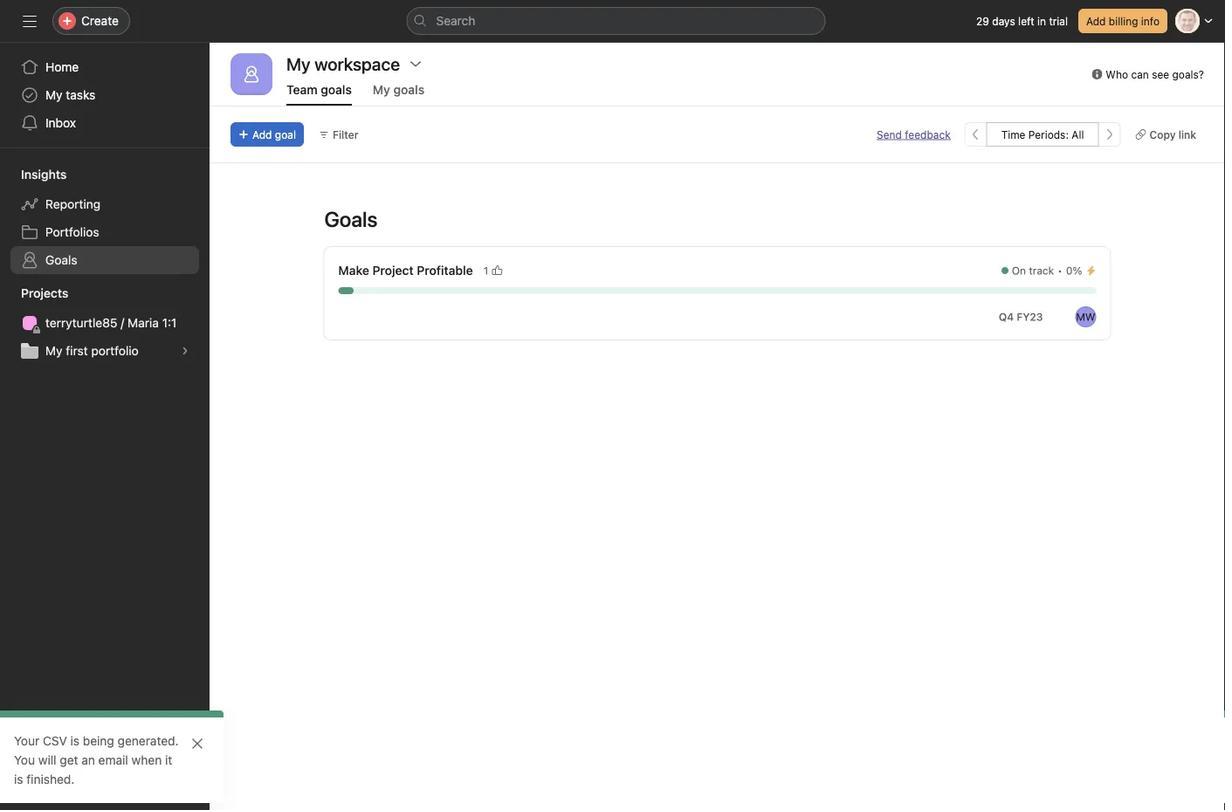Task type: describe. For each thing, give the bounding box(es) containing it.
create button
[[52, 7, 130, 35]]

terryturtle85 / maria 1:1
[[45, 316, 177, 330]]

my tasks
[[45, 88, 96, 102]]

billing
[[1109, 15, 1138, 27]]

create
[[81, 14, 119, 28]]

portfolios link
[[10, 218, 199, 246]]

you
[[14, 753, 35, 768]]

send feedback link
[[877, 127, 951, 142]]

home link
[[10, 53, 199, 81]]

copy
[[1150, 128, 1176, 141]]

track
[[1029, 265, 1054, 277]]

search list box
[[407, 7, 826, 35]]

home
[[45, 60, 79, 74]]

0%
[[1066, 265, 1082, 277]]

q4 fy23 button
[[991, 305, 1051, 329]]

my workspace
[[286, 53, 400, 74]]

/
[[121, 316, 124, 330]]

link
[[1179, 128, 1196, 141]]

your csv is being generated. you will get an email when it is finished.
[[14, 734, 179, 787]]

1
[[484, 265, 488, 277]]

terryturtle85 / maria 1:1 link
[[10, 309, 199, 337]]

fy23
[[1017, 311, 1043, 323]]

reporting
[[45, 197, 101, 211]]

goals for my goals
[[393, 83, 425, 97]]

team
[[286, 83, 318, 97]]

insights button
[[0, 166, 67, 183]]

see details, my first portfolio image
[[180, 346, 190, 356]]

days
[[992, 15, 1015, 27]]

reporting link
[[10, 190, 199, 218]]

mw button
[[1075, 307, 1096, 327]]

time periods: all
[[1001, 128, 1084, 141]]

time
[[1001, 128, 1026, 141]]

being
[[83, 734, 114, 748]]

my for my tasks
[[45, 88, 62, 102]]

generated.
[[118, 734, 179, 748]]

copy link
[[1150, 128, 1196, 141]]

left
[[1018, 15, 1035, 27]]

1 horizontal spatial goals
[[324, 207, 378, 231]]

my first portfolio
[[45, 344, 139, 358]]

team goals link
[[286, 83, 352, 106]]

feedback
[[905, 128, 951, 141]]

goals link
[[10, 246, 199, 274]]

csv
[[43, 734, 67, 748]]

mw
[[1076, 311, 1096, 323]]

add goal button
[[231, 122, 304, 147]]

can
[[1131, 68, 1149, 80]]

insights element
[[0, 159, 210, 278]]

close image
[[190, 737, 204, 751]]

add billing info
[[1086, 15, 1160, 27]]

add goal
[[252, 128, 296, 141]]

send
[[877, 128, 902, 141]]

hide sidebar image
[[23, 14, 37, 28]]

periods:
[[1029, 128, 1069, 141]]

projects
[[21, 286, 68, 300]]

projects button
[[0, 285, 68, 302]]

search button
[[407, 7, 826, 35]]



Task type: vqa. For each thing, say whether or not it's contained in the screenshot.
add items to starred icon
no



Task type: locate. For each thing, give the bounding box(es) containing it.
team goals
[[286, 83, 352, 97]]

projects element
[[0, 278, 210, 369]]

•
[[1058, 265, 1063, 277]]

who
[[1106, 68, 1128, 80]]

my down my workspace
[[373, 83, 390, 97]]

get
[[60, 753, 78, 768]]

maria
[[128, 316, 159, 330]]

is
[[70, 734, 79, 748], [14, 772, 23, 787]]

goals?
[[1172, 68, 1204, 80]]

info
[[1141, 15, 1160, 27]]

your
[[14, 734, 39, 748]]

profitable
[[417, 263, 473, 278]]

on track
[[1012, 265, 1054, 277]]

goals for team goals
[[321, 83, 352, 97]]

my
[[373, 83, 390, 97], [45, 88, 62, 102], [45, 344, 62, 358]]

it
[[165, 753, 172, 768]]

show options image
[[409, 57, 423, 71]]

time periods: all button
[[987, 122, 1099, 147]]

my inside global element
[[45, 88, 62, 102]]

0 vertical spatial is
[[70, 734, 79, 748]]

0 horizontal spatial goals
[[321, 83, 352, 97]]

inbox link
[[10, 109, 199, 137]]

0 horizontal spatial is
[[14, 772, 23, 787]]

0 vertical spatial add
[[1086, 15, 1106, 27]]

trial
[[1049, 15, 1068, 27]]

all
[[1072, 128, 1084, 141]]

add
[[1086, 15, 1106, 27], [252, 128, 272, 141]]

• 0%
[[1058, 265, 1082, 277]]

goals inside goals link
[[45, 253, 77, 267]]

finished.
[[26, 772, 75, 787]]

add left goal
[[252, 128, 272, 141]]

will
[[38, 753, 56, 768]]

1 button
[[480, 262, 506, 279]]

1 goals from the left
[[321, 83, 352, 97]]

q4
[[999, 311, 1014, 323]]

on
[[1012, 265, 1026, 277]]

my tasks link
[[10, 81, 199, 109]]

make project profitable
[[338, 263, 473, 278]]

filter button
[[311, 122, 366, 147]]

0 horizontal spatial add
[[252, 128, 272, 141]]

is right csv
[[70, 734, 79, 748]]

goals
[[324, 207, 378, 231], [45, 253, 77, 267]]

add for add goal
[[252, 128, 272, 141]]

is down you
[[14, 772, 23, 787]]

goal
[[275, 128, 296, 141]]

my goals link
[[373, 83, 425, 106]]

inbox
[[45, 116, 76, 130]]

goals down my workspace
[[321, 83, 352, 97]]

filter
[[333, 128, 359, 141]]

1:1
[[162, 316, 177, 330]]

add for add billing info
[[1086, 15, 1106, 27]]

goals down portfolios
[[45, 253, 77, 267]]

in
[[1038, 15, 1046, 27]]

1 vertical spatial is
[[14, 772, 23, 787]]

an
[[81, 753, 95, 768]]

my left "first"
[[45, 344, 62, 358]]

my left tasks
[[45, 88, 62, 102]]

make
[[338, 263, 369, 278]]

my goals
[[373, 83, 425, 97]]

portfolio
[[91, 344, 139, 358]]

search
[[436, 14, 475, 28]]

1 horizontal spatial goals
[[393, 83, 425, 97]]

tasks
[[66, 88, 96, 102]]

1 vertical spatial goals
[[45, 253, 77, 267]]

goals up make
[[324, 207, 378, 231]]

project
[[373, 263, 414, 278]]

2 goals from the left
[[393, 83, 425, 97]]

global element
[[0, 43, 210, 148]]

terryturtle85
[[45, 316, 117, 330]]

my for my goals
[[373, 83, 390, 97]]

29
[[976, 15, 989, 27]]

my first portfolio link
[[10, 337, 199, 365]]

copy link button
[[1128, 122, 1204, 147]]

0 vertical spatial goals
[[324, 207, 378, 231]]

first
[[66, 344, 88, 358]]

q4 fy23
[[999, 311, 1043, 323]]

add billing info button
[[1079, 9, 1168, 33]]

goals
[[321, 83, 352, 97], [393, 83, 425, 97]]

my for my first portfolio
[[45, 344, 62, 358]]

1 horizontal spatial is
[[70, 734, 79, 748]]

who can see goals?
[[1106, 68, 1204, 80]]

add left billing
[[1086, 15, 1106, 27]]

1 horizontal spatial add
[[1086, 15, 1106, 27]]

goals down show options image
[[393, 83, 425, 97]]

insights
[[21, 167, 67, 182]]

send feedback
[[877, 128, 951, 141]]

see
[[1152, 68, 1169, 80]]

0 horizontal spatial goals
[[45, 253, 77, 267]]

when
[[132, 753, 162, 768]]

email
[[98, 753, 128, 768]]

1 vertical spatial add
[[252, 128, 272, 141]]

29 days left in trial
[[976, 15, 1068, 27]]

my inside projects element
[[45, 344, 62, 358]]

portfolios
[[45, 225, 99, 239]]



